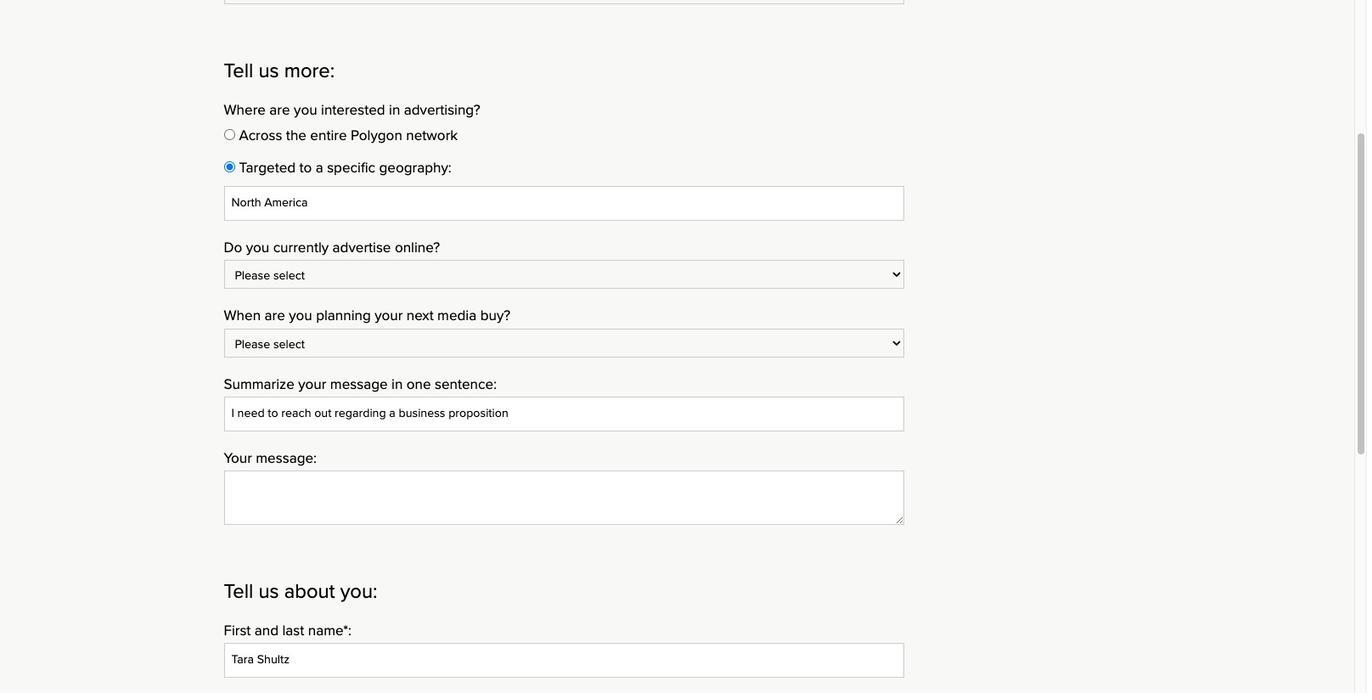 Task type: vqa. For each thing, say whether or not it's contained in the screenshot.
a
yes



Task type: describe. For each thing, give the bounding box(es) containing it.
name*:
[[308, 622, 352, 640]]

to
[[300, 159, 312, 177]]

tell for tell us about you:
[[224, 579, 254, 604]]

advertise
[[333, 239, 391, 256]]

across
[[239, 127, 282, 145]]

advertising?
[[404, 101, 481, 119]]

one
[[407, 375, 431, 393]]

and
[[255, 622, 279, 640]]

1 vertical spatial you
[[246, 239, 270, 256]]

online?
[[395, 239, 440, 256]]

when
[[224, 307, 261, 325]]

entire
[[310, 127, 347, 145]]

tell for tell us more:
[[224, 59, 254, 83]]

do you currently advertise online?
[[224, 239, 440, 256]]

you:
[[340, 579, 378, 604]]

us for more:
[[259, 59, 279, 83]]

planning
[[316, 307, 371, 325]]

next
[[407, 307, 434, 325]]

about
[[284, 579, 335, 604]]

1 vertical spatial your
[[298, 375, 327, 393]]

us for about
[[259, 579, 279, 604]]

Targeted to a specific geography: radio
[[224, 161, 235, 172]]

are for where
[[270, 101, 290, 119]]

specific
[[327, 159, 376, 177]]

currently
[[273, 239, 329, 256]]

first
[[224, 622, 251, 640]]

Your message: text field
[[224, 471, 904, 525]]

sentence:
[[435, 375, 497, 393]]

last
[[282, 622, 304, 640]]

1 vertical spatial in
[[392, 375, 403, 393]]

across the entire polygon network
[[239, 127, 458, 145]]

Across the entire Polygon network radio
[[224, 129, 235, 141]]

geography:
[[379, 159, 452, 177]]

more:
[[284, 59, 335, 83]]



Task type: locate. For each thing, give the bounding box(es) containing it.
are for when
[[265, 307, 285, 325]]

0 vertical spatial your
[[375, 307, 403, 325]]

0 vertical spatial you
[[294, 101, 317, 119]]

tell us about you:
[[224, 579, 378, 604]]

you right do
[[246, 239, 270, 256]]

Where are you interested in advertising? Targeted to a specific geography: text field
[[224, 186, 904, 221]]

polygon
[[351, 127, 403, 145]]

Summarize your message in one sentence: text field
[[224, 397, 904, 432]]

summarize your message in one sentence:
[[224, 375, 497, 393]]

1 tell from the top
[[224, 59, 254, 83]]

where
[[224, 101, 266, 119]]

when are you planning your next media buy?
[[224, 307, 511, 325]]

your left the next
[[375, 307, 403, 325]]

0 horizontal spatial your
[[298, 375, 327, 393]]

in
[[389, 101, 401, 119], [392, 375, 403, 393]]

message
[[330, 375, 388, 393]]

tell up where
[[224, 59, 254, 83]]

us left more:
[[259, 59, 279, 83]]

interested
[[321, 101, 385, 119]]

the
[[286, 127, 307, 145]]

tell
[[224, 59, 254, 83], [224, 579, 254, 604]]

you for when
[[289, 307, 312, 325]]

your
[[375, 307, 403, 325], [298, 375, 327, 393]]

1 vertical spatial tell
[[224, 579, 254, 604]]

2 us from the top
[[259, 579, 279, 604]]

2 vertical spatial you
[[289, 307, 312, 325]]

tell us more:
[[224, 59, 335, 83]]

network
[[406, 127, 458, 145]]

1 horizontal spatial your
[[375, 307, 403, 325]]

0 vertical spatial us
[[259, 59, 279, 83]]

you for where
[[294, 101, 317, 119]]

1 vertical spatial us
[[259, 579, 279, 604]]

tell up first at the left bottom of page
[[224, 579, 254, 604]]

a
[[316, 159, 324, 177]]

in left 'one'
[[392, 375, 403, 393]]

you up the the
[[294, 101, 317, 119]]

you
[[294, 101, 317, 119], [246, 239, 270, 256], [289, 307, 312, 325]]

us up and in the left bottom of the page
[[259, 579, 279, 604]]

you left planning
[[289, 307, 312, 325]]

us
[[259, 59, 279, 83], [259, 579, 279, 604]]

0 vertical spatial in
[[389, 101, 401, 119]]

1 vertical spatial are
[[265, 307, 285, 325]]

buy?
[[481, 307, 511, 325]]

1 us from the top
[[259, 59, 279, 83]]

your left message
[[298, 375, 327, 393]]

targeted
[[239, 159, 296, 177]]

do
[[224, 239, 242, 256]]

0 vertical spatial tell
[[224, 59, 254, 83]]

First and last name*: text field
[[224, 643, 904, 678]]

first and last name*:
[[224, 622, 352, 640]]

targeted to a specific geography:
[[239, 159, 452, 177]]

message:
[[256, 449, 317, 467]]

are right when
[[265, 307, 285, 325]]

your message:
[[224, 449, 317, 467]]

are
[[270, 101, 290, 119], [265, 307, 285, 325]]

where are you interested in advertising?
[[224, 101, 481, 119]]

summarize
[[224, 375, 295, 393]]

media
[[438, 307, 477, 325]]

0 vertical spatial are
[[270, 101, 290, 119]]

in up polygon
[[389, 101, 401, 119]]

your
[[224, 449, 252, 467]]

are up the the
[[270, 101, 290, 119]]

2 tell from the top
[[224, 579, 254, 604]]



